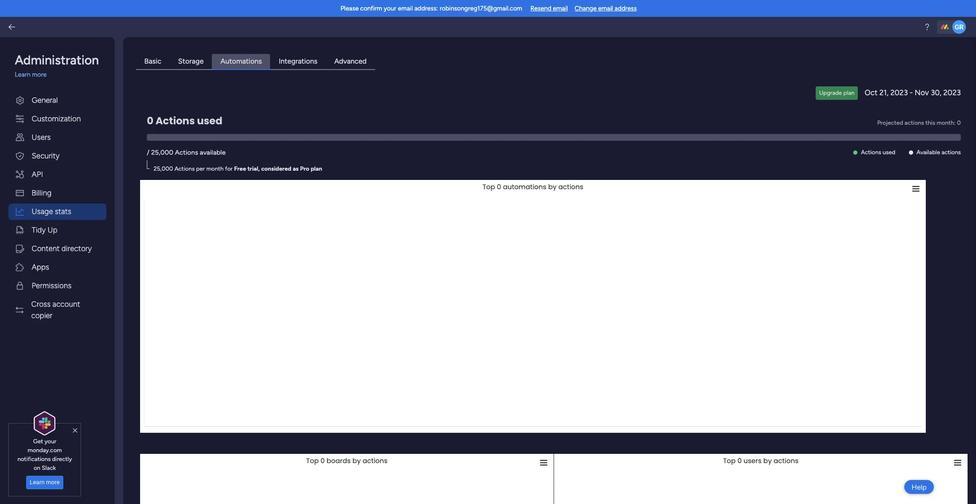 Task type: locate. For each thing, give the bounding box(es) containing it.
greg robinson image
[[953, 20, 966, 34]]

1 vertical spatial learn
[[30, 480, 45, 486]]

billing
[[32, 189, 51, 198]]

available actions
[[917, 149, 961, 156]]

automations link
[[212, 54, 270, 70]]

0 horizontal spatial 2023
[[891, 88, 908, 98]]

help image
[[923, 23, 932, 31]]

0 horizontal spatial email
[[398, 5, 413, 12]]

advanced link
[[326, 54, 375, 70]]

25,000 down / 25,000 actions available
[[154, 165, 173, 172]]

1 horizontal spatial used
[[883, 149, 896, 156]]

0 vertical spatial used
[[197, 114, 222, 128]]

notifications
[[17, 456, 51, 464]]

learn down on
[[30, 480, 45, 486]]

cross account copier
[[31, 300, 80, 321]]

apps button
[[8, 259, 106, 276]]

actions
[[156, 114, 195, 128], [175, 148, 198, 156], [861, 149, 882, 156], [175, 165, 195, 172]]

your right confirm at left
[[384, 5, 397, 12]]

used down projected
[[883, 149, 896, 156]]

0 actions used
[[147, 114, 222, 128]]

2023 right '30,'
[[944, 88, 961, 98]]

tidy up
[[32, 226, 57, 235]]

usage
[[32, 207, 53, 216]]

help
[[912, 484, 927, 492]]

1 vertical spatial actions
[[942, 149, 961, 156]]

cross
[[31, 300, 51, 309]]

more inside button
[[46, 480, 60, 486]]

permissions button
[[8, 278, 106, 294]]

trial,
[[248, 165, 260, 172]]

2 horizontal spatial email
[[598, 5, 613, 12]]

actions right available
[[942, 149, 961, 156]]

your up monday.com
[[45, 439, 56, 446]]

cross account copier button
[[8, 297, 106, 324]]

billing button
[[8, 185, 106, 202]]

0 vertical spatial actions
[[905, 119, 924, 126]]

considered
[[261, 165, 291, 172]]

your
[[384, 5, 397, 12], [45, 439, 56, 446]]

dapulse x slim image
[[73, 428, 77, 435]]

0 up /
[[147, 114, 153, 128]]

stats
[[55, 207, 71, 216]]

get
[[33, 439, 43, 446]]

resend
[[531, 5, 552, 12]]

25,000 right /
[[151, 148, 173, 156]]

copier
[[31, 311, 52, 321]]

0 vertical spatial more
[[32, 71, 47, 79]]

learn
[[15, 71, 30, 79], [30, 480, 45, 486]]

oct
[[865, 88, 878, 98]]

monday.com
[[28, 447, 62, 455]]

email left address:
[[398, 5, 413, 12]]

learn more button
[[26, 477, 63, 490]]

0 vertical spatial plan
[[844, 89, 855, 96]]

1 vertical spatial your
[[45, 439, 56, 446]]

email right resend
[[553, 5, 568, 12]]

0 right month:
[[958, 119, 961, 126]]

security button
[[8, 148, 106, 164]]

1 horizontal spatial 2023
[[944, 88, 961, 98]]

1 vertical spatial used
[[883, 149, 896, 156]]

integrations
[[279, 57, 318, 65]]

more inside "administration learn more"
[[32, 71, 47, 79]]

account
[[53, 300, 80, 309]]

slack
[[42, 465, 56, 472]]

administration
[[15, 53, 99, 68]]

1 horizontal spatial plan
[[844, 89, 855, 96]]

0 horizontal spatial actions
[[905, 119, 924, 126]]

robinsongreg175@gmail.com
[[440, 5, 523, 12]]

used
[[197, 114, 222, 128], [883, 149, 896, 156]]

directory
[[62, 244, 92, 254]]

your inside get your monday.com notifications directly on slack
[[45, 439, 56, 446]]

email right change
[[598, 5, 613, 12]]

used up available at top
[[197, 114, 222, 128]]

25,000
[[151, 148, 173, 156], [154, 165, 173, 172]]

address:
[[415, 5, 438, 12]]

integrations link
[[270, 54, 326, 70]]

0
[[147, 114, 153, 128], [958, 119, 961, 126]]

1 vertical spatial more
[[46, 480, 60, 486]]

please
[[341, 5, 359, 12]]

30,
[[931, 88, 942, 98]]

per
[[196, 165, 205, 172]]

0 vertical spatial your
[[384, 5, 397, 12]]

general
[[32, 96, 58, 105]]

0 vertical spatial learn
[[15, 71, 30, 79]]

help button
[[905, 481, 934, 495]]

plan
[[844, 89, 855, 96], [311, 165, 322, 172]]

tidy
[[32, 226, 46, 235]]

storage
[[178, 57, 204, 65]]

users button
[[8, 129, 106, 146]]

free
[[234, 165, 246, 172]]

plan right pro
[[311, 165, 322, 172]]

oct 21, 2023 - nov 30, 2023
[[865, 88, 961, 98]]

learn down administration at the left
[[15, 71, 30, 79]]

0 horizontal spatial your
[[45, 439, 56, 446]]

usage stats button
[[8, 204, 106, 220]]

plan right upgrade
[[844, 89, 855, 96]]

upgrade plan
[[820, 89, 855, 96]]

actions left the this
[[905, 119, 924, 126]]

more down slack
[[46, 480, 60, 486]]

1 2023 from the left
[[891, 88, 908, 98]]

more down administration at the left
[[32, 71, 47, 79]]

learn inside button
[[30, 480, 45, 486]]

email
[[398, 5, 413, 12], [553, 5, 568, 12], [598, 5, 613, 12]]

nov
[[915, 88, 929, 98]]

3 email from the left
[[598, 5, 613, 12]]

change email address
[[575, 5, 637, 12]]

actions up per
[[175, 148, 198, 156]]

resend email link
[[531, 5, 568, 12]]

2 email from the left
[[553, 5, 568, 12]]

2023 left -
[[891, 88, 908, 98]]

1 horizontal spatial actions
[[942, 149, 961, 156]]

2023
[[891, 88, 908, 98], [944, 88, 961, 98]]

confirm
[[360, 5, 382, 12]]

1 horizontal spatial email
[[553, 5, 568, 12]]

1 vertical spatial plan
[[311, 165, 322, 172]]

more
[[32, 71, 47, 79], [46, 480, 60, 486]]

customization
[[32, 114, 81, 123]]

21,
[[880, 88, 889, 98]]



Task type: vqa. For each thing, say whether or not it's contained in the screenshot.
yet on the top left of the page
no



Task type: describe. For each thing, give the bounding box(es) containing it.
0 vertical spatial 25,000
[[151, 148, 173, 156]]

change email address link
[[575, 5, 637, 12]]

0 horizontal spatial plan
[[311, 165, 322, 172]]

1 horizontal spatial 0
[[958, 119, 961, 126]]

administration learn more
[[15, 53, 99, 79]]

automations
[[221, 57, 262, 65]]

api
[[32, 170, 43, 179]]

up
[[48, 226, 57, 235]]

/
[[147, 148, 150, 156]]

/ 25,000 actions available
[[147, 148, 226, 156]]

basic link
[[136, 54, 170, 70]]

directly
[[52, 456, 72, 464]]

this
[[926, 119, 936, 126]]

security
[[32, 151, 60, 161]]

upgrade
[[820, 89, 842, 96]]

0 horizontal spatial 0
[[147, 114, 153, 128]]

customization button
[[8, 111, 106, 127]]

content directory button
[[8, 241, 106, 257]]

actions up / 25,000 actions available
[[156, 114, 195, 128]]

2 2023 from the left
[[944, 88, 961, 98]]

for
[[225, 165, 233, 172]]

as
[[293, 165, 299, 172]]

-
[[910, 88, 913, 98]]

users
[[32, 133, 51, 142]]

projected
[[878, 119, 904, 126]]

content directory
[[32, 244, 92, 254]]

get your monday.com notifications directly on slack
[[17, 439, 72, 472]]

general button
[[8, 92, 106, 109]]

0 horizontal spatial used
[[197, 114, 222, 128]]

learn more link
[[15, 70, 106, 80]]

month:
[[937, 119, 956, 126]]

actions for projected
[[905, 119, 924, 126]]

actions used
[[861, 149, 896, 156]]

tidy up button
[[8, 222, 106, 239]]

actions left per
[[175, 165, 195, 172]]

content
[[32, 244, 60, 254]]

plan inside button
[[844, 89, 855, 96]]

please confirm your email address: robinsongreg175@gmail.com
[[341, 5, 523, 12]]

available
[[200, 148, 226, 156]]

learn more
[[30, 480, 60, 486]]

email for change email address
[[598, 5, 613, 12]]

actions for available
[[942, 149, 961, 156]]

back to workspace image
[[8, 23, 16, 31]]

upgrade plan button
[[816, 86, 858, 100]]

basic
[[144, 57, 161, 65]]

month
[[206, 165, 224, 172]]

on
[[34, 465, 40, 472]]

pro
[[300, 165, 309, 172]]

1 vertical spatial 25,000
[[154, 165, 173, 172]]

learn inside "administration learn more"
[[15, 71, 30, 79]]

1 horizontal spatial your
[[384, 5, 397, 12]]

25,000 actions per month for free trial, considered as pro plan
[[154, 165, 322, 172]]

email for resend email
[[553, 5, 568, 12]]

1 email from the left
[[398, 5, 413, 12]]

address
[[615, 5, 637, 12]]

change
[[575, 5, 597, 12]]

resend email
[[531, 5, 568, 12]]

advanced
[[334, 57, 367, 65]]

usage stats
[[32, 207, 71, 216]]

apps
[[32, 263, 49, 272]]

permissions
[[32, 281, 71, 291]]

actions down projected
[[861, 149, 882, 156]]

api button
[[8, 167, 106, 183]]

available
[[917, 149, 941, 156]]

projected actions this month: 0
[[878, 119, 961, 126]]

storage link
[[170, 54, 212, 70]]



